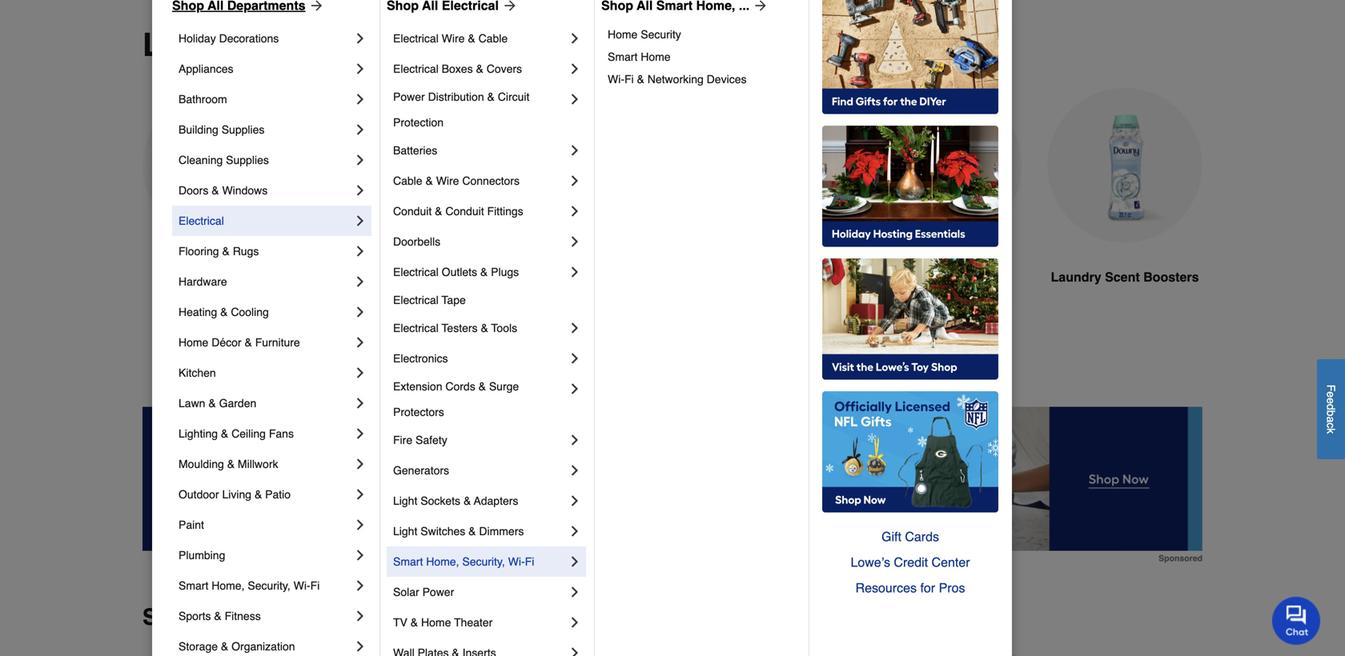Task type: vqa. For each thing, say whether or not it's contained in the screenshot.
topmost "Chevron Down" 'icon'
no



Task type: describe. For each thing, give the bounding box(es) containing it.
plumbing
[[179, 550, 225, 562]]

extension
[[393, 381, 443, 393]]

3 arrow right image from the left
[[750, 0, 769, 14]]

chevron right image for bathroom link
[[353, 91, 369, 107]]

chevron right image for building supplies
[[353, 122, 369, 138]]

2 arrow right image from the left
[[499, 0, 518, 14]]

solar power link
[[393, 578, 567, 608]]

holiday decorations
[[179, 32, 279, 45]]

laundry stain removers
[[507, 270, 658, 285]]

décor
[[212, 336, 242, 349]]

garden
[[219, 397, 257, 410]]

& down smart home
[[637, 73, 645, 86]]

0 vertical spatial supplies
[[278, 26, 411, 63]]

appliances
[[179, 62, 234, 75]]

smart home
[[608, 50, 671, 63]]

conduit & conduit fittings link
[[393, 196, 567, 227]]

f
[[1325, 385, 1338, 392]]

& right the lawn
[[209, 397, 216, 410]]

chevron right image for light switches & dimmers link
[[567, 524, 583, 540]]

1 horizontal spatial smart home, security, wi-fi link
[[393, 547, 567, 578]]

2 horizontal spatial fi
[[625, 73, 634, 86]]

chevron right image for generators
[[567, 463, 583, 479]]

kitchen
[[179, 367, 216, 380]]

& right the boxes at left top
[[476, 62, 484, 75]]

chevron right image for extension cords & surge protectors link
[[567, 381, 583, 397]]

f e e d b a c k
[[1325, 385, 1338, 434]]

cable & wire connectors
[[393, 175, 520, 187]]

boxes
[[442, 62, 473, 75]]

bathroom
[[179, 93, 227, 106]]

& right tv
[[411, 617, 418, 630]]

doors
[[179, 184, 209, 197]]

covers
[[487, 62, 522, 75]]

chevron right image for the lawn & garden link on the bottom of page
[[353, 396, 369, 412]]

laundry for laundry scent boosters
[[1052, 270, 1102, 285]]

batteries
[[393, 144, 438, 157]]

a
[[1325, 417, 1338, 423]]

laundry stain removers link
[[505, 88, 660, 326]]

wi- for right smart home, security, wi-fi link
[[508, 556, 525, 569]]

chevron right image for solar power 'link'
[[567, 585, 583, 601]]

cleaning supplies
[[179, 154, 269, 167]]

connectors
[[463, 175, 520, 187]]

fire safety
[[393, 434, 448, 447]]

electrical boxes & covers link
[[393, 54, 567, 84]]

& inside extension cords & surge protectors
[[479, 381, 486, 393]]

home security
[[608, 28, 682, 41]]

conduit & conduit fittings
[[393, 205, 524, 218]]

wi-fi & networking devices
[[608, 73, 747, 86]]

kitchen link
[[179, 358, 353, 389]]

solar power
[[393, 586, 454, 599]]

0 horizontal spatial smart home, security, wi-fi
[[179, 580, 320, 593]]

chevron right image for batteries
[[567, 143, 583, 159]]

chevron right image for heating & cooling
[[353, 304, 369, 320]]

lowe's credit center
[[851, 556, 971, 570]]

resources
[[856, 581, 917, 596]]

chevron right image for left smart home, security, wi-fi link
[[353, 578, 369, 594]]

smart for right smart home, security, wi-fi link
[[393, 556, 423, 569]]

power inside 'power distribution & circuit protection'
[[393, 91, 425, 103]]

chevron right image for 'doors & windows' link on the top of the page
[[353, 183, 369, 199]]

surge
[[489, 381, 519, 393]]

moulding & millwork link
[[179, 449, 353, 480]]

moulding
[[179, 458, 224, 471]]

chevron right image for moulding & millwork link
[[353, 457, 369, 473]]

storage
[[179, 641, 218, 654]]

chevron right image for storage & organization link
[[353, 639, 369, 655]]

electrical for electrical wire & cable
[[393, 32, 439, 45]]

tape
[[442, 294, 466, 307]]

electrical for electrical outlets & plugs
[[393, 266, 439, 279]]

holiday
[[179, 32, 216, 45]]

0 horizontal spatial security,
[[248, 580, 291, 593]]

holiday decorations link
[[179, 23, 353, 54]]

doorbells
[[393, 236, 441, 248]]

bottle of downy laundry scent booster. image
[[1048, 88, 1203, 243]]

wi-fi & networking devices link
[[608, 68, 798, 91]]

windows
[[222, 184, 268, 197]]

fire safety link
[[393, 425, 567, 456]]

appliances link
[[179, 54, 353, 84]]

home up smart home
[[608, 28, 638, 41]]

generators
[[393, 465, 449, 477]]

0 horizontal spatial smart home, security, wi-fi link
[[179, 571, 353, 602]]

furniture
[[255, 336, 300, 349]]

building supplies link
[[179, 115, 353, 145]]

1 horizontal spatial fi
[[525, 556, 535, 569]]

devices
[[707, 73, 747, 86]]

light sockets & adapters
[[393, 495, 519, 508]]

millwork
[[238, 458, 278, 471]]

laundry for laundry stain removers
[[507, 270, 557, 285]]

& up electrical boxes & covers link
[[468, 32, 476, 45]]

hardware
[[179, 276, 227, 288]]

& left dimmers
[[469, 526, 476, 538]]

removers
[[596, 270, 658, 285]]

electrical outlets & plugs link
[[393, 257, 567, 288]]

blue bottle of downy fabric softener. image
[[324, 88, 479, 243]]

moulding & millwork
[[179, 458, 278, 471]]

home down security
[[641, 50, 671, 63]]

lawn & garden link
[[179, 389, 353, 419]]

shop
[[143, 605, 199, 631]]

& right décor
[[245, 336, 252, 349]]

fresheners
[[931, 270, 1000, 285]]

2 conduit from the left
[[446, 205, 484, 218]]

gift cards link
[[823, 525, 999, 550]]

gift
[[882, 530, 902, 545]]

paint link
[[179, 510, 353, 541]]

by
[[205, 605, 231, 631]]

electrical testers & tools
[[393, 322, 518, 335]]

chevron right image for hardware
[[353, 274, 369, 290]]

flooring
[[179, 245, 219, 258]]

chevron right image for conduit & conduit fittings link
[[567, 203, 583, 220]]

home, for left smart home, security, wi-fi link
[[212, 580, 245, 593]]

smart for left smart home, security, wi-fi link
[[179, 580, 209, 593]]

laundry detergent link
[[143, 88, 298, 326]]

supplies for building supplies
[[222, 123, 265, 136]]

tv
[[393, 617, 408, 630]]

chevron right image for right smart home, security, wi-fi link
[[567, 554, 583, 570]]

f e e d b a c k button
[[1318, 360, 1346, 460]]

fittings
[[488, 205, 524, 218]]

green container of gain laundry detergent. image
[[143, 88, 298, 243]]

0 vertical spatial wire
[[442, 32, 465, 45]]

0 vertical spatial cable
[[479, 32, 508, 45]]

plugs
[[491, 266, 519, 279]]

credit
[[894, 556, 929, 570]]

rugs
[[233, 245, 259, 258]]

ceiling
[[232, 428, 266, 441]]

fabric fresheners link
[[867, 88, 1022, 326]]

& down batteries
[[426, 175, 433, 187]]

visit the lowe's toy shop. image
[[823, 259, 999, 381]]

lighting & ceiling fans
[[179, 428, 294, 441]]

home décor & furniture
[[179, 336, 300, 349]]

brand
[[237, 605, 302, 631]]

smart for "smart home" link
[[608, 50, 638, 63]]



Task type: locate. For each thing, give the bounding box(es) containing it.
chevron right image for sports & fitness link
[[353, 609, 369, 625]]

e
[[1325, 392, 1338, 398], [1325, 398, 1338, 404]]

light left switches
[[393, 526, 418, 538]]

light switches & dimmers
[[393, 526, 524, 538]]

electrical for electrical tape
[[393, 294, 439, 307]]

sports
[[179, 610, 211, 623]]

electrical wire & cable
[[393, 32, 508, 45]]

1 e from the top
[[1325, 392, 1338, 398]]

tools
[[492, 322, 518, 335]]

paint
[[179, 519, 204, 532]]

electrical for electrical testers & tools
[[393, 322, 439, 335]]

smart home, security, wi-fi
[[393, 556, 535, 569], [179, 580, 320, 593]]

smart up solar
[[393, 556, 423, 569]]

& left patio
[[255, 489, 262, 502]]

washing machine cleaners link
[[686, 88, 841, 345]]

electrical down doorbells
[[393, 266, 439, 279]]

electronics link
[[393, 344, 567, 374]]

power inside 'link'
[[423, 586, 454, 599]]

arrow right image
[[306, 0, 325, 14], [499, 0, 518, 14], [750, 0, 769, 14]]

electrical up electronics
[[393, 322, 439, 335]]

chevron right image for fire safety
[[567, 433, 583, 449]]

chevron right image for tv & home theater
[[567, 615, 583, 631]]

bathroom link
[[179, 84, 353, 115]]

0 horizontal spatial conduit
[[393, 205, 432, 218]]

softeners
[[393, 270, 452, 285]]

2 vertical spatial smart
[[179, 580, 209, 593]]

laundry
[[143, 26, 269, 63], [163, 270, 214, 285], [507, 270, 557, 285], [1052, 270, 1102, 285]]

heating
[[179, 306, 217, 319]]

& left circuit
[[487, 91, 495, 103]]

tv & home theater link
[[393, 608, 567, 639]]

0 vertical spatial light
[[393, 495, 418, 508]]

building supplies
[[179, 123, 265, 136]]

& left the rugs
[[222, 245, 230, 258]]

cleaning supplies link
[[179, 145, 353, 175]]

machine
[[766, 270, 817, 285]]

scent
[[1106, 270, 1141, 285]]

holiday hosting essentials. image
[[823, 126, 999, 248]]

fi up solar power 'link'
[[525, 556, 535, 569]]

center
[[932, 556, 971, 570]]

chevron right image for lighting & ceiling fans
[[353, 426, 369, 442]]

1 vertical spatial home,
[[212, 580, 245, 593]]

chevron right image for power distribution & circuit protection
[[567, 91, 583, 107]]

light switches & dimmers link
[[393, 517, 567, 547]]

hardware link
[[179, 267, 353, 297]]

security, down the plumbing link
[[248, 580, 291, 593]]

electrical wire & cable link
[[393, 23, 567, 54]]

home
[[608, 28, 638, 41], [641, 50, 671, 63], [179, 336, 209, 349], [421, 617, 451, 630]]

& right sockets
[[464, 495, 471, 508]]

power distribution & circuit protection
[[393, 91, 533, 129]]

electrical inside electrical outlets & plugs link
[[393, 266, 439, 279]]

outdoor living & patio
[[179, 489, 291, 502]]

electronics
[[393, 353, 448, 365]]

0 vertical spatial power
[[393, 91, 425, 103]]

heating & cooling
[[179, 306, 269, 319]]

0 vertical spatial smart
[[608, 50, 638, 63]]

laundry up "bathroom"
[[143, 26, 269, 63]]

stain
[[561, 270, 592, 285]]

chat invite button image
[[1273, 597, 1322, 646]]

conduit down the cable & wire connectors
[[446, 205, 484, 218]]

& right storage
[[221, 641, 229, 654]]

2 fabric from the left
[[889, 270, 927, 285]]

electrical for electrical
[[179, 215, 224, 228]]

electrical link
[[179, 206, 353, 236]]

batteries link
[[393, 135, 567, 166]]

chevron right image for cable & wire connectors link
[[567, 173, 583, 189]]

1 horizontal spatial smart home, security, wi-fi
[[393, 556, 535, 569]]

b
[[1325, 411, 1338, 417]]

sockets
[[421, 495, 461, 508]]

theater
[[454, 617, 493, 630]]

electrical inside electrical boxes & covers link
[[393, 62, 439, 75]]

electrical for electrical boxes & covers
[[393, 62, 439, 75]]

fi
[[625, 73, 634, 86], [525, 556, 535, 569], [311, 580, 320, 593]]

wi- for left smart home, security, wi-fi link
[[294, 580, 311, 593]]

electrical inside "electrical tape" link
[[393, 294, 439, 307]]

cable down batteries
[[393, 175, 423, 187]]

& right cords
[[479, 381, 486, 393]]

2 horizontal spatial arrow right image
[[750, 0, 769, 14]]

gift cards
[[882, 530, 940, 545]]

1 horizontal spatial fabric
[[889, 270, 927, 285]]

fabric left the softeners
[[351, 270, 389, 285]]

chevron right image for cleaning supplies
[[353, 152, 369, 168]]

fabric inside fabric softeners link
[[351, 270, 389, 285]]

cable up the covers
[[479, 32, 508, 45]]

electrical inside electrical testers & tools link
[[393, 322, 439, 335]]

resources for pros
[[856, 581, 966, 596]]

2 e from the top
[[1325, 398, 1338, 404]]

chevron right image for electrical outlets & plugs link
[[567, 264, 583, 280]]

flooring & rugs
[[179, 245, 259, 258]]

power
[[393, 91, 425, 103], [423, 586, 454, 599]]

light down generators
[[393, 495, 418, 508]]

sports & fitness
[[179, 610, 261, 623]]

smart home link
[[608, 46, 798, 68]]

2 vertical spatial fi
[[311, 580, 320, 593]]

1 vertical spatial light
[[393, 526, 418, 538]]

power up protection
[[393, 91, 425, 103]]

electrical outlets & plugs
[[393, 266, 519, 279]]

1 vertical spatial security,
[[248, 580, 291, 593]]

chevron right image for the plumbing link
[[353, 548, 369, 564]]

chevron right image for home décor & furniture link
[[353, 335, 369, 351]]

chevron right image for the electrical wire & cable link
[[567, 30, 583, 46]]

arrow right image up laundry supplies
[[306, 0, 325, 14]]

home, down switches
[[426, 556, 459, 569]]

1 vertical spatial cable
[[393, 175, 423, 187]]

lighting & ceiling fans link
[[179, 419, 353, 449]]

smart down home security
[[608, 50, 638, 63]]

0 vertical spatial wi-
[[608, 73, 625, 86]]

e up d
[[1325, 392, 1338, 398]]

laundry for laundry detergent
[[163, 270, 214, 285]]

networking
[[648, 73, 704, 86]]

chevron right image
[[353, 61, 369, 77], [567, 91, 583, 107], [353, 122, 369, 138], [567, 143, 583, 159], [353, 152, 369, 168], [567, 234, 583, 250], [353, 244, 369, 260], [353, 274, 369, 290], [353, 304, 369, 320], [567, 320, 583, 336], [353, 426, 369, 442], [567, 433, 583, 449], [567, 463, 583, 479], [353, 487, 369, 503], [567, 494, 583, 510], [567, 615, 583, 631]]

0 horizontal spatial arrow right image
[[306, 0, 325, 14]]

home, for right smart home, security, wi-fi link
[[426, 556, 459, 569]]

chevron right image for appliances
[[353, 61, 369, 77]]

arrow right image up 'home security' link
[[750, 0, 769, 14]]

power distribution & circuit protection link
[[393, 84, 567, 135]]

wi- up brand
[[294, 580, 311, 593]]

0 horizontal spatial fi
[[311, 580, 320, 593]]

outlets
[[442, 266, 478, 279]]

home, up sports & fitness in the bottom left of the page
[[212, 580, 245, 593]]

& down the cable & wire connectors
[[435, 205, 443, 218]]

fabric for fabric fresheners
[[889, 270, 927, 285]]

home up kitchen
[[179, 336, 209, 349]]

1 vertical spatial wire
[[436, 175, 459, 187]]

chevron right image for 'paint' link
[[353, 518, 369, 534]]

wire up the boxes at left top
[[442, 32, 465, 45]]

officially licensed n f l gifts. shop now. image
[[823, 392, 999, 514]]

1 light from the top
[[393, 495, 418, 508]]

smart home, security, wi-fi link up brand
[[179, 571, 353, 602]]

washing machine cleaners
[[710, 270, 817, 304]]

chevron right image for flooring & rugs
[[353, 244, 369, 260]]

2 vertical spatial supplies
[[226, 154, 269, 167]]

light for light sockets & adapters
[[393, 495, 418, 508]]

electrical tape
[[393, 294, 466, 307]]

0 vertical spatial home,
[[426, 556, 459, 569]]

& left ceiling
[[221, 428, 229, 441]]

wire up conduit & conduit fittings
[[436, 175, 459, 187]]

wi- down dimmers
[[508, 556, 525, 569]]

1 horizontal spatial arrow right image
[[499, 0, 518, 14]]

cleaners
[[736, 289, 791, 304]]

& left cooling
[[220, 306, 228, 319]]

1 vertical spatial smart home, security, wi-fi
[[179, 580, 320, 593]]

& inside 'power distribution & circuit protection'
[[487, 91, 495, 103]]

extension cords & surge protectors link
[[393, 374, 567, 425]]

2 light from the top
[[393, 526, 418, 538]]

chevron right image for the electrical link
[[353, 213, 369, 229]]

& left plugs
[[481, 266, 488, 279]]

chevron right image for holiday decorations link at the left top of page
[[353, 30, 369, 46]]

0 horizontal spatial wi-
[[294, 580, 311, 593]]

1 vertical spatial power
[[423, 586, 454, 599]]

k
[[1325, 429, 1338, 434]]

1 vertical spatial supplies
[[222, 123, 265, 136]]

chevron right image for kitchen link
[[353, 365, 369, 381]]

chevron right image for light sockets & adapters
[[567, 494, 583, 510]]

1 horizontal spatial wi-
[[508, 556, 525, 569]]

supplies for cleaning supplies
[[226, 154, 269, 167]]

e up b
[[1325, 398, 1338, 404]]

wi- down smart home
[[608, 73, 625, 86]]

laundry scent boosters
[[1052, 270, 1200, 285]]

1 horizontal spatial smart
[[393, 556, 423, 569]]

0 horizontal spatial fabric
[[351, 270, 389, 285]]

home décor & furniture link
[[179, 328, 353, 358]]

cords
[[446, 381, 476, 393]]

cooling
[[231, 306, 269, 319]]

fi down smart home
[[625, 73, 634, 86]]

shop by brand
[[143, 605, 302, 631]]

home down 'solar power' on the left
[[421, 617, 451, 630]]

white bottle of shout stain remover. image
[[505, 88, 660, 244]]

fitness
[[225, 610, 261, 623]]

security
[[641, 28, 682, 41]]

home,
[[426, 556, 459, 569], [212, 580, 245, 593]]

laundry left scent
[[1052, 270, 1102, 285]]

c
[[1325, 423, 1338, 429]]

1 horizontal spatial security,
[[463, 556, 505, 569]]

for
[[921, 581, 936, 596]]

0 vertical spatial smart home, security, wi-fi
[[393, 556, 535, 569]]

1 vertical spatial smart
[[393, 556, 423, 569]]

& left 'tools' on the left of page
[[481, 322, 489, 335]]

0 vertical spatial fi
[[625, 73, 634, 86]]

organization
[[232, 641, 295, 654]]

& left millwork
[[227, 458, 235, 471]]

fabric left fresheners
[[889, 270, 927, 285]]

fi up sports & fitness link
[[311, 580, 320, 593]]

heating & cooling link
[[179, 297, 353, 328]]

home security link
[[608, 23, 798, 46]]

lowe's
[[851, 556, 891, 570]]

smart home, security, wi-fi link down light switches & dimmers
[[393, 547, 567, 578]]

electrical up flooring at the left top of the page
[[179, 215, 224, 228]]

2 vertical spatial wi-
[[294, 580, 311, 593]]

find gifts for the diyer. image
[[823, 0, 999, 115]]

electrical testers & tools link
[[393, 313, 567, 344]]

1 arrow right image from the left
[[306, 0, 325, 14]]

chevron right image for doorbells
[[567, 234, 583, 250]]

0 horizontal spatial smart
[[179, 580, 209, 593]]

1 vertical spatial fi
[[525, 556, 535, 569]]

1 vertical spatial wi-
[[508, 556, 525, 569]]

arrow right image up the electrical wire & cable link
[[499, 0, 518, 14]]

0 vertical spatial security,
[[463, 556, 505, 569]]

power up the tv & home theater
[[423, 586, 454, 599]]

chevron right image for electrical testers & tools
[[567, 320, 583, 336]]

electrical left the boxes at left top
[[393, 62, 439, 75]]

chevron right image for electronics link
[[567, 351, 583, 367]]

pros
[[939, 581, 966, 596]]

doorbells link
[[393, 227, 567, 257]]

fabric for fabric softeners
[[351, 270, 389, 285]]

& right the doors
[[212, 184, 219, 197]]

0 horizontal spatial home,
[[212, 580, 245, 593]]

chevron right image for outdoor living & patio
[[353, 487, 369, 503]]

lawn & garden
[[179, 397, 257, 410]]

electrical tape link
[[393, 288, 583, 313]]

blue spray bottle of febreze fabric freshener. image
[[867, 88, 1022, 244]]

light
[[393, 495, 418, 508], [393, 526, 418, 538]]

1 fabric from the left
[[351, 270, 389, 285]]

laundry left 'stain'
[[507, 270, 557, 285]]

chevron right image for electrical boxes & covers link
[[567, 61, 583, 77]]

1 horizontal spatial cable
[[479, 32, 508, 45]]

security, down light switches & dimmers link
[[463, 556, 505, 569]]

chevron right image
[[353, 30, 369, 46], [567, 30, 583, 46], [567, 61, 583, 77], [353, 91, 369, 107], [567, 173, 583, 189], [353, 183, 369, 199], [567, 203, 583, 220], [353, 213, 369, 229], [567, 264, 583, 280], [353, 335, 369, 351], [567, 351, 583, 367], [353, 365, 369, 381], [567, 381, 583, 397], [353, 396, 369, 412], [353, 457, 369, 473], [353, 518, 369, 534], [567, 524, 583, 540], [353, 548, 369, 564], [567, 554, 583, 570], [353, 578, 369, 594], [567, 585, 583, 601], [353, 609, 369, 625], [353, 639, 369, 655], [567, 646, 583, 657]]

advertisement region
[[143, 407, 1203, 564]]

1 horizontal spatial conduit
[[446, 205, 484, 218]]

1 conduit from the left
[[393, 205, 432, 218]]

smart up sports
[[179, 580, 209, 593]]

& right sports
[[214, 610, 222, 623]]

1 horizontal spatial home,
[[426, 556, 459, 569]]

laundry detergent
[[163, 270, 277, 285]]

smart
[[608, 50, 638, 63], [393, 556, 423, 569], [179, 580, 209, 593]]

electrical down the softeners
[[393, 294, 439, 307]]

laundry supplies
[[143, 26, 411, 63]]

0 horizontal spatial cable
[[393, 175, 423, 187]]

2 horizontal spatial smart
[[608, 50, 638, 63]]

laundry down flooring at the left top of the page
[[163, 270, 214, 285]]

fabric inside fabric fresheners link
[[889, 270, 927, 285]]

light for light switches & dimmers
[[393, 526, 418, 538]]

orange box of tide washing machine cleaner. image
[[686, 88, 841, 243]]

smart home, security, wi-fi down light switches & dimmers
[[393, 556, 535, 569]]

smart home, security, wi-fi up fitness
[[179, 580, 320, 593]]

living
[[222, 489, 252, 502]]

electrical up electrical boxes & covers
[[393, 32, 439, 45]]

2 horizontal spatial wi-
[[608, 73, 625, 86]]

conduit up doorbells
[[393, 205, 432, 218]]



